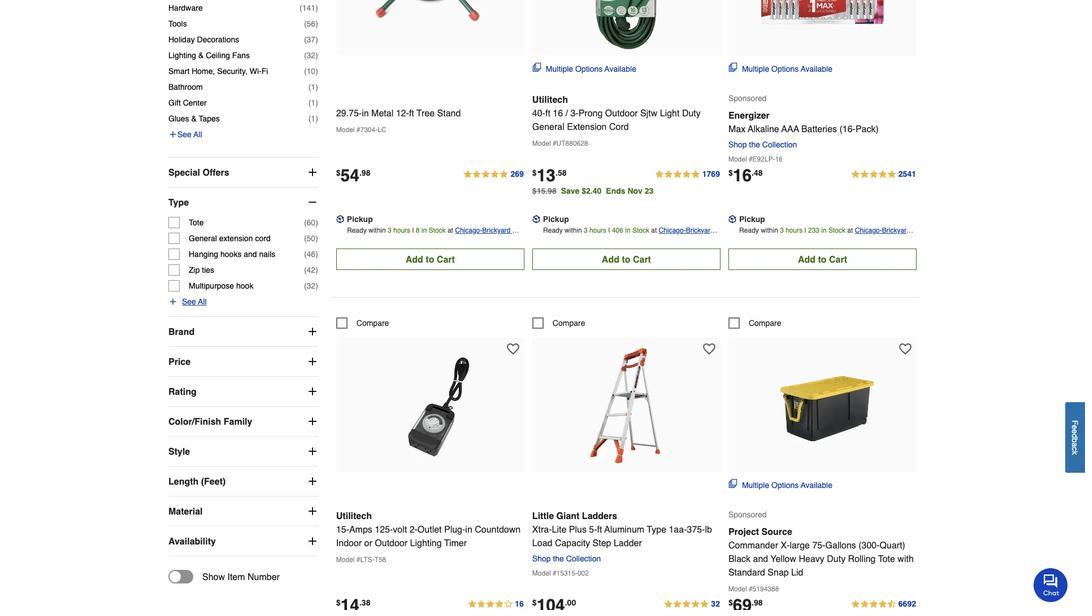 Task type: describe. For each thing, give the bounding box(es) containing it.
) for glues & tapes
[[316, 114, 318, 124]]

40-
[[533, 108, 546, 118]]

cord
[[255, 234, 271, 243]]

1 heart outline image from the left
[[507, 343, 520, 356]]

4 stars image
[[467, 598, 525, 611]]

ut880628
[[557, 140, 588, 148]]

at for 406
[[652, 227, 657, 235]]

tools
[[169, 19, 187, 29]]

family
[[224, 417, 252, 427]]

in for ready within 3 hours | 233 in stock at chicago-brickyard lowe's
[[822, 227, 827, 235]]

2-
[[410, 525, 418, 535]]

little
[[533, 511, 554, 521]]

c
[[1071, 447, 1080, 451]]

collection for top shop the collection link
[[763, 140, 797, 149]]

125-
[[375, 525, 393, 535]]

chicago- for ready within 3 hours | 8 in stock at chicago-brickyard lowe's
[[455, 227, 482, 235]]

a
[[1071, 443, 1080, 447]]

2 add to cart button from the left
[[533, 249, 721, 270]]

1 1 from the top
[[311, 83, 316, 92]]

at for 8
[[448, 227, 453, 235]]

32 for multipurpose hook
[[307, 282, 316, 291]]

options for energizer max alkaline aaa batteries (16-pack) image
[[772, 65, 799, 74]]

tree
[[417, 108, 435, 118]]

$ inside $ 54 .98
[[336, 168, 341, 177]]

hours for 8
[[394, 227, 411, 235]]

e92lp-
[[753, 156, 776, 164]]

pickup for ready within 3 hours | 406 in stock at chicago-brickyard lowe's
[[543, 215, 569, 224]]

# for lts-t58
[[357, 557, 360, 564]]

1769
[[703, 170, 720, 179]]

6692 button
[[851, 598, 917, 611]]

3-
[[571, 108, 579, 118]]

5 stars image containing 32
[[663, 598, 721, 611]]

3 to from the left
[[818, 254, 827, 265]]

multiple options available for energizer max alkaline aaa batteries (16-pack) image
[[742, 65, 833, 74]]

multiple options available link for utilitech 40-ft 16 / 3-prong outdoor sjtw light duty general extension cord image
[[533, 63, 637, 75]]

23
[[645, 187, 654, 196]]

16 button
[[467, 598, 525, 611]]

60
[[307, 219, 316, 228]]

32 inside the 5 stars image
[[712, 600, 720, 609]]

) for lighting & ceiling fans
[[316, 51, 318, 60]]

$ 54 .98
[[336, 166, 371, 186]]

( 42 )
[[304, 266, 318, 275]]

outdoor inside utilitech 40-ft 16 / 3-prong outdoor sjtw light duty general extension cord
[[605, 108, 638, 118]]

capacity
[[555, 538, 590, 549]]

fans
[[232, 51, 250, 60]]

or
[[364, 538, 373, 549]]

( for hardware
[[300, 4, 302, 13]]

ceiling
[[206, 51, 230, 60]]

step
[[593, 538, 612, 549]]

1 vertical spatial all
[[198, 298, 207, 307]]

( for glues & tapes
[[309, 114, 311, 124]]

energizer max alkaline aaa batteries (16-pack)
[[729, 110, 879, 134]]

duty inside utilitech 40-ft 16 / 3-prong outdoor sjtw light duty general extension cord
[[682, 108, 701, 118]]

chicago- for ready within 3 hours | 406 in stock at chicago-brickyard lowe's
[[659, 227, 686, 235]]

ends nov 23 element
[[606, 187, 658, 196]]

collection for shop the collection link to the bottom
[[566, 555, 601, 564]]

) for tote
[[316, 219, 318, 228]]

k
[[1071, 451, 1080, 455]]

5194388
[[753, 586, 779, 594]]

within for ready within 3 hours | 233 in stock at chicago-brickyard lowe's
[[761, 227, 779, 235]]

pack)
[[856, 124, 879, 134]]

aluminum
[[605, 525, 645, 535]]

16 down model # e92lp-16
[[733, 166, 752, 186]]

5-
[[589, 525, 597, 535]]

project source commander x-large 75-gallons (300-quart) black and yellow heavy duty rolling tote with standard snap lid
[[729, 527, 914, 578]]

ladders
[[582, 511, 618, 521]]

) for bathroom
[[316, 83, 318, 92]]

( 46 )
[[304, 250, 318, 259]]

| for 406
[[609, 227, 610, 235]]

# for e92lp-16
[[749, 156, 753, 164]]

ft inside the 29.75-in metal 12-ft tree stand 'link'
[[409, 108, 414, 118]]

pickup image for ready within 3 hours | 406 in stock at chicago-brickyard lowe's
[[533, 216, 540, 224]]

lid
[[792, 568, 804, 578]]

material button
[[169, 497, 318, 527]]

price button
[[169, 347, 318, 377]]

1 vertical spatial see
[[182, 298, 196, 307]]

special offers
[[169, 167, 229, 178]]

7304-
[[360, 126, 378, 134]]

2 add to cart from the left
[[602, 254, 651, 265]]

2541 button
[[851, 168, 917, 182]]

f
[[1071, 420, 1080, 425]]

0 vertical spatial shop the collection link
[[729, 140, 802, 149]]

options for utilitech 40-ft 16 / 3-prong outdoor sjtw light duty general extension cord image
[[576, 65, 603, 74]]

( for holiday decorations
[[304, 35, 307, 44]]

1 see all button from the top
[[169, 129, 202, 141]]

( 32 ) for multipurpose hook
[[304, 282, 318, 291]]

in inside utilitech 15-amps 125-volt 2-outlet plug-in countdown indoor or outdoor lighting timer
[[466, 525, 473, 535]]

utilitech 40-ft 16 / 3-prong outdoor sjtw light duty general extension cord image
[[565, 0, 689, 52]]

plus image for color/finish family
[[307, 416, 318, 428]]

.98 inside $ 54 .98
[[360, 168, 371, 177]]

2541
[[899, 170, 917, 179]]

model # lts-t58
[[336, 557, 386, 564]]

home,
[[192, 67, 215, 76]]

duty inside project source commander x-large 75-gallons (300-quart) black and yellow heavy duty rolling tote with standard snap lid
[[827, 554, 846, 564]]

utilitech for amps
[[336, 511, 372, 521]]

pickup image
[[729, 216, 737, 224]]

multiple for project source commander x-large 75-gallons (300-quart) black and yellow heavy duty rolling tote with standard snap lid image
[[742, 481, 770, 490]]

fi
[[262, 67, 268, 76]]

# for 7304-lc
[[357, 126, 360, 134]]

ready for ready within 3 hours | 8 in stock at chicago-brickyard lowe's
[[347, 227, 367, 235]]

ready within 3 hours | 233 in stock at chicago-brickyard lowe's
[[740, 227, 913, 246]]

multiple for utilitech 40-ft 16 / 3-prong outdoor sjtw light duty general extension cord image
[[546, 65, 573, 74]]

chat invite button image
[[1034, 568, 1069, 603]]

2 heart outline image from the left
[[703, 343, 716, 356]]

2 to from the left
[[622, 254, 631, 265]]

model for model # 5194388
[[729, 586, 747, 594]]

1 horizontal spatial shop the collection
[[729, 140, 797, 149]]

zip ties
[[189, 266, 214, 275]]

( for multipurpose hook
[[304, 282, 307, 291]]

(300-
[[859, 540, 880, 551]]

plus image for brand
[[307, 327, 318, 338]]

(16-
[[840, 124, 856, 134]]

pickup for ready within 3 hours | 233 in stock at chicago-brickyard lowe's
[[740, 215, 766, 224]]

0 vertical spatial see all
[[178, 130, 202, 139]]

stock for 406
[[633, 227, 650, 235]]

actual price $104.00 element
[[533, 596, 576, 611]]

15315-
[[557, 570, 578, 578]]

) for tools
[[316, 19, 318, 29]]

$ 16 .48
[[729, 166, 763, 186]]

plus image for material
[[307, 506, 318, 518]]

material
[[169, 507, 203, 517]]

savings save $2.40 element
[[561, 187, 658, 196]]

brand
[[169, 327, 195, 337]]

style
[[169, 447, 190, 457]]

brand button
[[169, 317, 318, 347]]

and inside project source commander x-large 75-gallons (300-quart) black and yellow heavy duty rolling tote with standard snap lid
[[753, 554, 769, 564]]

large
[[790, 540, 810, 551]]

0 vertical spatial and
[[244, 250, 257, 259]]

$ down model # 5194388
[[729, 599, 733, 608]]

2 e from the top
[[1071, 430, 1080, 434]]

( 1 ) for &
[[309, 114, 318, 124]]

energizer max alkaline aaa batteries (16-pack) image
[[761, 0, 885, 52]]

$ left .00
[[533, 599, 537, 608]]

lowe's for 233
[[855, 238, 876, 246]]

within for ready within 3 hours | 8 in stock at chicago-brickyard lowe's
[[369, 227, 386, 235]]

406
[[612, 227, 624, 235]]

alkaline
[[748, 124, 780, 134]]

( for gift center
[[309, 99, 311, 108]]

ladder
[[614, 538, 642, 549]]

black
[[729, 554, 751, 564]]

.98 inside "element"
[[752, 599, 763, 608]]

utilitech 15-amps 125-volt 2-outlet plug-in countdown indoor or outdoor lighting timer image
[[368, 344, 493, 468]]

plus image for availability
[[307, 536, 318, 548]]

29.75-in metal 12-ft tree stand
[[336, 108, 461, 118]]

1 for &
[[311, 114, 316, 124]]

load
[[533, 538, 553, 549]]

max
[[729, 124, 746, 134]]

( for lighting & ceiling fans
[[304, 51, 307, 60]]

141
[[302, 4, 316, 13]]

offers
[[203, 167, 229, 178]]

hanging hooks and nails
[[189, 250, 276, 259]]

was price $15.98 element
[[533, 184, 561, 196]]

in for ready within 3 hours | 8 in stock at chicago-brickyard lowe's
[[422, 227, 427, 235]]

glues
[[169, 114, 189, 124]]

color/finish family button
[[169, 407, 318, 437]]

zip
[[189, 266, 200, 275]]

3 heart outline image from the left
[[900, 343, 912, 356]]

0 vertical spatial all
[[194, 130, 202, 139]]

f e e d b a c k button
[[1066, 402, 1086, 473]]

16 inside utilitech 40-ft 16 / 3-prong outdoor sjtw light duty general extension cord
[[553, 108, 563, 118]]

hours for 233
[[786, 227, 803, 235]]

lighting inside utilitech 15-amps 125-volt 2-outlet plug-in countdown indoor or outdoor lighting timer
[[410, 538, 442, 549]]

0 vertical spatial tote
[[189, 219, 204, 228]]

lowe's for 8
[[455, 238, 476, 246]]

# for ut880628
[[553, 140, 557, 148]]

233
[[809, 227, 820, 235]]

( 32 ) for lighting & ceiling fans
[[304, 51, 318, 60]]

1 vertical spatial see all
[[182, 298, 207, 307]]

3 add to cart button from the left
[[729, 249, 917, 270]]

( 56 )
[[304, 19, 318, 29]]

) for multipurpose hook
[[316, 282, 318, 291]]

ends
[[606, 187, 626, 196]]

0 horizontal spatial lighting
[[169, 51, 196, 60]]

metal
[[372, 108, 394, 118]]

0 vertical spatial see
[[178, 130, 192, 139]]

actual price $54.98 element
[[336, 166, 371, 186]]

light
[[660, 108, 680, 118]]

indoor
[[336, 538, 362, 549]]

sjtw
[[641, 108, 658, 118]]

0 horizontal spatial the
[[553, 555, 564, 564]]

42
[[307, 266, 316, 275]]

type inside little giant ladders xtra-lite plus 5-ft aluminum type 1aa-375-lb load capacity step ladder
[[647, 525, 667, 535]]

) for hardware
[[316, 4, 318, 13]]

security,
[[217, 67, 248, 76]]

model for model # 15315-002
[[533, 570, 551, 578]]

375-
[[687, 525, 705, 535]]

2 add from the left
[[602, 254, 620, 265]]

16 down aaa
[[776, 156, 783, 164]]

rolling
[[848, 554, 876, 564]]

brickyard for ready within 3 hours | 8 in stock at chicago-brickyard lowe's
[[482, 227, 511, 235]]

yellow
[[771, 554, 797, 564]]

( 1 ) for center
[[309, 99, 318, 108]]



Task type: vqa. For each thing, say whether or not it's contained in the screenshot.


Task type: locate. For each thing, give the bounding box(es) containing it.
multipurpose
[[189, 282, 234, 291]]

2 pickup from the left
[[543, 215, 569, 224]]

12 ) from the top
[[316, 266, 318, 275]]

1 horizontal spatial duty
[[827, 554, 846, 564]]

xtra-
[[533, 525, 552, 535]]

availability button
[[169, 527, 318, 557]]

to down ready within 3 hours | 233 in stock at chicago-brickyard lowe's
[[818, 254, 827, 265]]

little giant ladders xtra-lite plus 5-ft aluminum type 1aa-375-lb load capacity step ladder image
[[565, 344, 689, 468]]

) for zip ties
[[316, 266, 318, 275]]

2 plus image from the top
[[307, 327, 318, 338]]

1 chicago- from the left
[[455, 227, 482, 235]]

0 horizontal spatial at
[[448, 227, 453, 235]]

0 vertical spatial .98
[[360, 168, 371, 177]]

chicago-brickyard lowe's button for ready within 3 hours | 8 in stock at chicago-brickyard lowe's
[[455, 225, 525, 246]]

.48
[[752, 168, 763, 177]]

1 stock from the left
[[429, 227, 446, 235]]

3 chicago-brickyard lowe's button from the left
[[855, 225, 917, 246]]

# left 002
[[553, 570, 557, 578]]

pickup image for ready within 3 hours | 8 in stock at chicago-brickyard lowe's
[[336, 216, 344, 224]]

multiple options available link for project source commander x-large 75-gallons (300-quart) black and yellow heavy duty rolling tote with standard snap lid image
[[729, 480, 833, 492]]

add down 233
[[798, 254, 816, 265]]

9 ) from the top
[[316, 219, 318, 228]]

general down 40-
[[533, 121, 565, 132]]

2 lowe's from the left
[[659, 238, 680, 246]]

1 hours from the left
[[394, 227, 411, 235]]

0 vertical spatial 32
[[307, 51, 316, 60]]

available for multiple options available link related to project source commander x-large 75-gallons (300-quart) black and yellow heavy duty rolling tote with standard snap lid image
[[801, 481, 833, 490]]

1 horizontal spatial heart outline image
[[703, 343, 716, 356]]

little giant ladders xtra-lite plus 5-ft aluminum type 1aa-375-lb load capacity step ladder
[[533, 511, 712, 549]]

5 stars image for 16
[[851, 168, 917, 182]]

type inside button
[[169, 197, 189, 208]]

0 horizontal spatial heart outline image
[[507, 343, 520, 356]]

2 3 from the left
[[584, 227, 588, 235]]

2 horizontal spatial |
[[805, 227, 807, 235]]

in left metal
[[362, 108, 369, 118]]

multiple for energizer max alkaline aaa batteries (16-pack) image
[[742, 65, 770, 74]]

1 ( 1 ) from the top
[[309, 83, 318, 92]]

at inside ready within 3 hours | 233 in stock at chicago-brickyard lowe's
[[848, 227, 853, 235]]

model # 7304-lc
[[336, 126, 386, 134]]

lc
[[378, 126, 386, 134]]

model up $ 16 .48
[[729, 156, 747, 164]]

1 vertical spatial &
[[191, 114, 197, 124]]

multiple up project on the right of page
[[742, 481, 770, 490]]

3 brickyard from the left
[[882, 227, 911, 235]]

at for 233
[[848, 227, 853, 235]]

2 horizontal spatial pickup
[[740, 215, 766, 224]]

6692
[[899, 600, 917, 609]]

| for 8
[[412, 227, 414, 235]]

3 inside the ready within 3 hours | 8 in stock at chicago-brickyard lowe's
[[388, 227, 392, 235]]

3 within from the left
[[761, 227, 779, 235]]

2 horizontal spatial within
[[761, 227, 779, 235]]

3 lowe's from the left
[[855, 238, 876, 246]]

1 vertical spatial 1
[[311, 99, 316, 108]]

smart home, security, wi-fi
[[169, 67, 268, 76]]

1 brickyard from the left
[[482, 227, 511, 235]]

countdown
[[475, 525, 521, 535]]

1 horizontal spatial collection
[[763, 140, 797, 149]]

4.5 stars image
[[851, 598, 917, 611]]

7 ) from the top
[[316, 99, 318, 108]]

# down indoor
[[357, 557, 360, 564]]

pickup image
[[336, 216, 344, 224], [533, 216, 540, 224]]

5014300771 element
[[336, 318, 389, 329]]

2 horizontal spatial hours
[[786, 227, 803, 235]]

pickup for ready within 3 hours | 8 in stock at chicago-brickyard lowe's
[[347, 215, 373, 224]]

sponsored for project
[[729, 511, 767, 520]]

rating
[[169, 387, 197, 397]]

model left 'ut880628'
[[533, 140, 551, 148]]

2 horizontal spatial add to cart button
[[729, 249, 917, 270]]

11 ) from the top
[[316, 250, 318, 259]]

options up energizer max alkaline aaa batteries (16-pack) at the right of page
[[772, 65, 799, 74]]

lighting down outlet
[[410, 538, 442, 549]]

3 3 from the left
[[780, 227, 784, 235]]

pickup right pickup image
[[740, 215, 766, 224]]

model for model # ut880628
[[533, 140, 551, 148]]

2 horizontal spatial brickyard
[[882, 227, 911, 235]]

$ right 1769
[[729, 168, 733, 177]]

1aa-
[[669, 525, 687, 535]]

3 chicago- from the left
[[855, 227, 882, 235]]

# for 15315-002
[[553, 570, 557, 578]]

ready within 3 hours | 406 in stock at chicago-brickyard lowe's
[[543, 227, 716, 246]]

6 ) from the top
[[316, 83, 318, 92]]

tote
[[189, 219, 204, 228], [879, 554, 896, 564]]

utilitech
[[533, 94, 568, 105], [336, 511, 372, 521]]

0 horizontal spatial and
[[244, 250, 257, 259]]

general inside utilitech 40-ft 16 / 3-prong outdoor sjtw light duty general extension cord
[[533, 121, 565, 132]]

1 vertical spatial lighting
[[410, 538, 442, 549]]

ready down actual price $16.48 "element"
[[740, 227, 759, 235]]

within inside ready within 3 hours | 233 in stock at chicago-brickyard lowe's
[[761, 227, 779, 235]]

269
[[511, 170, 524, 179]]

the up model # e92lp-16
[[749, 140, 761, 149]]

2 vertical spatial plus image
[[307, 536, 318, 548]]

0 horizontal spatial shop
[[533, 555, 551, 564]]

3 for 8
[[388, 227, 392, 235]]

multiple options available up source
[[742, 481, 833, 490]]

compare inside 5014300771 element
[[357, 319, 389, 328]]

3 pickup from the left
[[740, 215, 766, 224]]

5 stars image for 13
[[655, 168, 721, 182]]

extension
[[219, 234, 253, 243]]

chicago- inside ready within 3 hours | 406 in stock at chicago-brickyard lowe's
[[659, 227, 686, 235]]

actual price $14.38 element
[[336, 596, 371, 611]]

ready inside ready within 3 hours | 406 in stock at chicago-brickyard lowe's
[[543, 227, 563, 235]]

utilitech for ft
[[533, 94, 568, 105]]

chicago-brickyard lowe's button for ready within 3 hours | 406 in stock at chicago-brickyard lowe's
[[659, 225, 721, 246]]

model up the actual price $69.98 "element"
[[729, 586, 747, 594]]

1 vertical spatial general
[[189, 234, 217, 243]]

& for tapes
[[191, 114, 197, 124]]

duty right 'light'
[[682, 108, 701, 118]]

see all button down glues at the left
[[169, 129, 202, 141]]

compare for 5014300771 element
[[357, 319, 389, 328]]

$ 13 .58
[[533, 166, 567, 186]]

add to cart down ready within 3 hours | 233 in stock at chicago-brickyard lowe's
[[798, 254, 848, 265]]

add down 406
[[602, 254, 620, 265]]

plus image left indoor
[[307, 536, 318, 548]]

0 horizontal spatial &
[[191, 114, 197, 124]]

show item number
[[202, 572, 280, 583]]

0 horizontal spatial add to cart button
[[336, 249, 525, 270]]

brickyard inside ready within 3 hours | 406 in stock at chicago-brickyard lowe's
[[686, 227, 715, 235]]

style button
[[169, 437, 318, 467]]

hours inside ready within 3 hours | 406 in stock at chicago-brickyard lowe's
[[590, 227, 607, 235]]

1 vertical spatial sponsored
[[729, 511, 767, 520]]

cart down ready within 3 hours | 406 in stock at chicago-brickyard lowe's
[[633, 254, 651, 265]]

0 horizontal spatial to
[[426, 254, 434, 265]]

| left 233
[[805, 227, 807, 235]]

add to cart down ready within 3 hours | 406 in stock at chicago-brickyard lowe's
[[602, 254, 651, 265]]

add to cart down the ready within 3 hours | 8 in stock at chicago-brickyard lowe's on the top left of the page
[[406, 254, 455, 265]]

in inside 'link'
[[362, 108, 369, 118]]

2 horizontal spatial at
[[848, 227, 853, 235]]

within for ready within 3 hours | 406 in stock at chicago-brickyard lowe's
[[565, 227, 582, 235]]

duty down gallons
[[827, 554, 846, 564]]

0 vertical spatial shop the collection
[[729, 140, 797, 149]]

$ left .38
[[336, 599, 341, 608]]

plus image for length (feet)
[[307, 476, 318, 488]]

3 stock from the left
[[829, 227, 846, 235]]

lighting down holiday
[[169, 51, 196, 60]]

1 vertical spatial see all button
[[169, 297, 207, 308]]

1 vertical spatial the
[[553, 555, 564, 564]]

# down '29.75-'
[[357, 126, 360, 134]]

0 horizontal spatial 3
[[388, 227, 392, 235]]

holiday decorations
[[169, 35, 239, 44]]

| left 406
[[609, 227, 610, 235]]

heart outline image
[[507, 343, 520, 356], [703, 343, 716, 356], [900, 343, 912, 356]]

chicago-brickyard lowe's button
[[455, 225, 525, 246], [659, 225, 721, 246], [855, 225, 917, 246]]

4 ) from the top
[[316, 51, 318, 60]]

32 button
[[663, 598, 721, 611]]

lite
[[552, 525, 567, 535]]

tote inside project source commander x-large 75-gallons (300-quart) black and yellow heavy duty rolling tote with standard snap lid
[[879, 554, 896, 564]]

1 to from the left
[[426, 254, 434, 265]]

10 ) from the top
[[316, 234, 318, 243]]

plus image inside availability button
[[307, 536, 318, 548]]

1 horizontal spatial cart
[[633, 254, 651, 265]]

1 horizontal spatial chicago-
[[659, 227, 686, 235]]

plus image inside style 'button'
[[307, 446, 318, 458]]

( 32 ) down ( 37 )
[[304, 51, 318, 60]]

1 vertical spatial type
[[647, 525, 667, 535]]

3 ready from the left
[[740, 227, 759, 235]]

the up model # 15315-002
[[553, 555, 564, 564]]

within left 233
[[761, 227, 779, 235]]

0 vertical spatial the
[[749, 140, 761, 149]]

2 compare from the left
[[553, 319, 585, 328]]

hours left 233
[[786, 227, 803, 235]]

see down multipurpose
[[182, 298, 196, 307]]

utilitech inside utilitech 15-amps 125-volt 2-outlet plug-in countdown indoor or outdoor lighting timer
[[336, 511, 372, 521]]

( for bathroom
[[309, 83, 311, 92]]

2 horizontal spatial chicago-brickyard lowe's button
[[855, 225, 917, 246]]

general extension cord
[[189, 234, 271, 243]]

plus image
[[169, 130, 178, 139], [169, 298, 178, 307], [307, 357, 318, 368], [307, 386, 318, 398], [307, 416, 318, 428], [307, 446, 318, 458], [307, 476, 318, 488], [307, 506, 318, 518]]

available for multiple options available link for utilitech 40-ft 16 / 3-prong outdoor sjtw light duty general extension cord image
[[605, 65, 637, 74]]

56
[[307, 19, 316, 29]]

sponsored
[[729, 94, 767, 103], [729, 511, 767, 520]]

1 sponsored from the top
[[729, 94, 767, 103]]

cord
[[610, 121, 629, 132]]

in for ready within 3 hours | 406 in stock at chicago-brickyard lowe's
[[626, 227, 631, 235]]

lowe's inside ready within 3 hours | 233 in stock at chicago-brickyard lowe's
[[855, 238, 876, 246]]

16 inside 4 stars image
[[515, 600, 524, 609]]

see all down multipurpose
[[182, 298, 207, 307]]

hours left 8
[[394, 227, 411, 235]]

multiple
[[546, 65, 573, 74], [742, 65, 770, 74], [742, 481, 770, 490]]

1 horizontal spatial hours
[[590, 227, 607, 235]]

x-
[[781, 540, 790, 551]]

see down glues at the left
[[178, 130, 192, 139]]

1 compare from the left
[[357, 319, 389, 328]]

0 vertical spatial collection
[[763, 140, 797, 149]]

1 lowe's from the left
[[455, 238, 476, 246]]

3 add from the left
[[798, 254, 816, 265]]

energizer
[[729, 110, 770, 121]]

13 ) from the top
[[316, 282, 318, 291]]

5014114195 element
[[533, 318, 585, 329]]

at inside the ready within 3 hours | 8 in stock at chicago-brickyard lowe's
[[448, 227, 453, 235]]

2 chicago-brickyard lowe's button from the left
[[659, 225, 721, 246]]

3 add to cart from the left
[[798, 254, 848, 265]]

ft left /
[[546, 108, 551, 118]]

2 vertical spatial ( 1 )
[[309, 114, 318, 124]]

multiple options available up prong
[[546, 65, 637, 74]]

multiple options available link up the energizer on the right
[[729, 63, 833, 75]]

3 left 406
[[584, 227, 588, 235]]

1 add to cart button from the left
[[336, 249, 525, 270]]

smart
[[169, 67, 190, 76]]

outdoor
[[605, 108, 638, 118], [375, 538, 408, 549]]

( for tools
[[304, 19, 307, 29]]

5013943287 element
[[729, 318, 782, 329]]

29.75-
[[336, 108, 362, 118]]

| inside ready within 3 hours | 406 in stock at chicago-brickyard lowe's
[[609, 227, 610, 235]]

1 cart from the left
[[437, 254, 455, 265]]

0 horizontal spatial compare
[[357, 319, 389, 328]]

ft left tree
[[409, 108, 414, 118]]

add to cart button
[[336, 249, 525, 270], [533, 249, 721, 270], [729, 249, 917, 270]]

1 plus image from the top
[[307, 167, 318, 178]]

2 horizontal spatial add
[[798, 254, 816, 265]]

2 horizontal spatial cart
[[829, 254, 848, 265]]

0 horizontal spatial collection
[[566, 555, 601, 564]]

brickyard inside the ready within 3 hours | 8 in stock at chicago-brickyard lowe's
[[482, 227, 511, 235]]

ft inside little giant ladders xtra-lite plus 5-ft aluminum type 1aa-375-lb load capacity step ladder
[[597, 525, 602, 535]]

32 for lighting & ceiling fans
[[307, 51, 316, 60]]

# for 5194388
[[749, 586, 753, 594]]

add to cart button down ready within 3 hours | 233 in stock at chicago-brickyard lowe's
[[729, 249, 917, 270]]

stock inside the ready within 3 hours | 8 in stock at chicago-brickyard lowe's
[[429, 227, 446, 235]]

stock right 8
[[429, 227, 446, 235]]

plus image inside rating button
[[307, 386, 318, 398]]

in
[[362, 108, 369, 118], [422, 227, 427, 235], [626, 227, 631, 235], [822, 227, 827, 235], [466, 525, 473, 535]]

1 horizontal spatial compare
[[553, 319, 585, 328]]

actual price $13.58 element
[[533, 166, 567, 186]]

3 ( 1 ) from the top
[[309, 114, 318, 124]]

at right 233
[[848, 227, 853, 235]]

) for holiday decorations
[[316, 35, 318, 44]]

utilitech inside utilitech 40-ft 16 / 3-prong outdoor sjtw light duty general extension cord
[[533, 94, 568, 105]]

standard
[[729, 568, 766, 578]]

( for tote
[[304, 219, 307, 228]]

to down the ready within 3 hours | 8 in stock at chicago-brickyard lowe's on the top left of the page
[[426, 254, 434, 265]]

save
[[561, 187, 580, 196]]

holiday
[[169, 35, 195, 44]]

ready inside ready within 3 hours | 233 in stock at chicago-brickyard lowe's
[[740, 227, 759, 235]]

stock for 233
[[829, 227, 846, 235]]

1 horizontal spatial within
[[565, 227, 582, 235]]

0 horizontal spatial cart
[[437, 254, 455, 265]]

options for project source commander x-large 75-gallons (300-quart) black and yellow heavy duty rolling tote with standard snap lid image
[[772, 481, 799, 490]]

within down save
[[565, 227, 582, 235]]

1 e from the top
[[1071, 425, 1080, 430]]

16
[[553, 108, 563, 118], [776, 156, 783, 164], [733, 166, 752, 186], [515, 600, 524, 609]]

model left 15315-
[[533, 570, 551, 578]]

item
[[228, 572, 245, 583]]

plus image inside the price button
[[307, 357, 318, 368]]

.38
[[360, 599, 371, 608]]

stock for 8
[[429, 227, 446, 235]]

ready for ready within 3 hours | 233 in stock at chicago-brickyard lowe's
[[740, 227, 759, 235]]

utilitech up the amps
[[336, 511, 372, 521]]

1 at from the left
[[448, 227, 453, 235]]

compare for 5014114195 'element'
[[553, 319, 585, 328]]

model down '29.75-'
[[336, 126, 355, 134]]

plus image inside brand button
[[307, 327, 318, 338]]

2 ( 1 ) from the top
[[309, 99, 318, 108]]

quart)
[[880, 540, 906, 551]]

2 horizontal spatial lowe's
[[855, 238, 876, 246]]

model # ut880628
[[533, 140, 588, 148]]

1 add from the left
[[406, 254, 423, 265]]

cart down ready within 3 hours | 233 in stock at chicago-brickyard lowe's
[[829, 254, 848, 265]]

sponsored up the energizer on the right
[[729, 94, 767, 103]]

.58
[[556, 168, 567, 177]]

in inside ready within 3 hours | 406 in stock at chicago-brickyard lowe's
[[626, 227, 631, 235]]

ready inside the ready within 3 hours | 8 in stock at chicago-brickyard lowe's
[[347, 227, 367, 235]]

plus image for price
[[307, 357, 318, 368]]

8
[[416, 227, 420, 235]]

1 horizontal spatial .98
[[752, 599, 763, 608]]

chicago-
[[455, 227, 482, 235], [659, 227, 686, 235], [855, 227, 882, 235]]

model down indoor
[[336, 557, 355, 564]]

0 horizontal spatial shop the collection link
[[533, 555, 606, 564]]

2 ) from the top
[[316, 19, 318, 29]]

5 stars image
[[463, 168, 525, 182], [655, 168, 721, 182], [851, 168, 917, 182], [663, 598, 721, 611]]

1 horizontal spatial ft
[[546, 108, 551, 118]]

2 horizontal spatial chicago-
[[855, 227, 882, 235]]

50
[[307, 234, 316, 243]]

ready within 3 hours | 8 in stock at chicago-brickyard lowe's
[[347, 227, 513, 246]]

0 horizontal spatial chicago-brickyard lowe's button
[[455, 225, 525, 246]]

12-
[[396, 108, 409, 118]]

f e e d b a c k
[[1071, 420, 1080, 455]]

2 brickyard from the left
[[686, 227, 715, 235]]

outlet
[[418, 525, 442, 535]]

outdoor inside utilitech 15-amps 125-volt 2-outlet plug-in countdown indoor or outdoor lighting timer
[[375, 538, 408, 549]]

| for 233
[[805, 227, 807, 235]]

29.75-in metal 12-ft tree stand link
[[336, 94, 525, 120]]

$ inside $ 16 .48
[[729, 168, 733, 177]]

# up .58
[[553, 140, 557, 148]]

( 32 ) down 42
[[304, 282, 318, 291]]

1 vertical spatial utilitech
[[336, 511, 372, 521]]

utilitech up 40-
[[533, 94, 568, 105]]

1 vertical spatial tote
[[879, 554, 896, 564]]

$ down the model # 7304-lc
[[336, 168, 341, 177]]

( 141 )
[[300, 4, 318, 13]]

shop the collection up 15315-
[[533, 555, 601, 564]]

1 horizontal spatial pickup
[[543, 215, 569, 224]]

1 horizontal spatial outdoor
[[605, 108, 638, 118]]

see all down glues & tapes
[[178, 130, 202, 139]]

stock inside ready within 3 hours | 406 in stock at chicago-brickyard lowe's
[[633, 227, 650, 235]]

32 left the actual price $69.98 "element"
[[712, 600, 720, 609]]

3 left 233
[[780, 227, 784, 235]]

outdoor up "cord"
[[605, 108, 638, 118]]

ready right ( 60 )
[[347, 227, 367, 235]]

ft down ladders
[[597, 525, 602, 535]]

project source commander x-large 75-gallons (300-quart) black and yellow heavy duty rolling tote with standard snap lid image
[[761, 344, 885, 468]]

see all button
[[169, 129, 202, 141], [169, 297, 207, 308]]

lowe's
[[455, 238, 476, 246], [659, 238, 680, 246], [855, 238, 876, 246]]

0 horizontal spatial add to cart
[[406, 254, 455, 265]]

3 inside ready within 3 hours | 233 in stock at chicago-brickyard lowe's
[[780, 227, 784, 235]]

2 stock from the left
[[633, 227, 650, 235]]

3 for 233
[[780, 227, 784, 235]]

) for smart home, security, wi-fi
[[316, 67, 318, 76]]

compare inside 5014114195 'element'
[[553, 319, 585, 328]]

0 horizontal spatial pickup
[[347, 215, 373, 224]]

5 stars image containing 1769
[[655, 168, 721, 182]]

1 for center
[[311, 99, 316, 108]]

1 horizontal spatial shop the collection link
[[729, 140, 802, 149]]

special offers button
[[169, 158, 318, 187]]

compare inside 5013943287 element
[[749, 319, 782, 328]]

1 ( 32 ) from the top
[[304, 51, 318, 60]]

3 hours from the left
[[786, 227, 803, 235]]

0 vertical spatial ( 1 )
[[309, 83, 318, 92]]

2 horizontal spatial compare
[[749, 319, 782, 328]]

1 pickup image from the left
[[336, 216, 344, 224]]

to
[[426, 254, 434, 265], [622, 254, 631, 265], [818, 254, 827, 265]]

length (feet)
[[169, 477, 226, 487]]

d
[[1071, 434, 1080, 438]]

0 horizontal spatial chicago-
[[455, 227, 482, 235]]

options up source
[[772, 481, 799, 490]]

available for multiple options available link associated with energizer max alkaline aaa batteries (16-pack) image
[[801, 65, 833, 74]]

0 horizontal spatial tote
[[189, 219, 204, 228]]

( for zip ties
[[304, 266, 307, 275]]

multiple options available for utilitech 40-ft 16 / 3-prong outdoor sjtw light duty general extension cord image
[[546, 65, 637, 74]]

5 stars image for 54
[[463, 168, 525, 182]]

( 50 )
[[304, 234, 318, 243]]

length
[[169, 477, 199, 487]]

e up b
[[1071, 430, 1080, 434]]

2 sponsored from the top
[[729, 511, 767, 520]]

lowe's inside the ready within 3 hours | 8 in stock at chicago-brickyard lowe's
[[455, 238, 476, 246]]

2 chicago- from the left
[[659, 227, 686, 235]]

2 ready from the left
[[543, 227, 563, 235]]

pickup image down $15.98
[[533, 216, 540, 224]]

0 vertical spatial &
[[198, 51, 204, 60]]

type down the special
[[169, 197, 189, 208]]

plus image for special offers
[[307, 167, 318, 178]]

1 vertical spatial ( 32 )
[[304, 282, 318, 291]]

in inside ready within 3 hours | 233 in stock at chicago-brickyard lowe's
[[822, 227, 827, 235]]

all down multipurpose
[[198, 298, 207, 307]]

brickyard for ready within 3 hours | 406 in stock at chicago-brickyard lowe's
[[686, 227, 715, 235]]

2 vertical spatial 32
[[712, 600, 720, 609]]

2 horizontal spatial ready
[[740, 227, 759, 235]]

plus image inside the material "button"
[[307, 506, 318, 518]]

2 hours from the left
[[590, 227, 607, 235]]

hanging
[[189, 250, 218, 259]]

$ inside $ 13 .58
[[533, 168, 537, 177]]

shop for shop the collection link to the bottom
[[533, 555, 551, 564]]

at right 8
[[448, 227, 453, 235]]

lighting & ceiling fans
[[169, 51, 250, 60]]

model for model # lts-t58
[[336, 557, 355, 564]]

bathroom
[[169, 83, 203, 92]]

hours for 406
[[590, 227, 607, 235]]

32 down 42
[[307, 282, 316, 291]]

1 vertical spatial collection
[[566, 555, 601, 564]]

3 left 8
[[388, 227, 392, 235]]

plus image inside color/finish family button
[[307, 416, 318, 428]]

shop the collection link up the e92lp-
[[729, 140, 802, 149]]

0 vertical spatial duty
[[682, 108, 701, 118]]

2 pickup image from the left
[[533, 216, 540, 224]]

2 1 from the top
[[311, 99, 316, 108]]

ft inside utilitech 40-ft 16 / 3-prong outdoor sjtw light duty general extension cord
[[546, 108, 551, 118]]

| inside ready within 3 hours | 233 in stock at chicago-brickyard lowe's
[[805, 227, 807, 235]]

1 horizontal spatial and
[[753, 554, 769, 564]]

$2.40
[[582, 187, 602, 196]]

chicago- inside the ready within 3 hours | 8 in stock at chicago-brickyard lowe's
[[455, 227, 482, 235]]

sponsored up project on the right of page
[[729, 511, 767, 520]]

shop the collection link up 15315-
[[533, 555, 606, 564]]

within inside the ready within 3 hours | 8 in stock at chicago-brickyard lowe's
[[369, 227, 386, 235]]

2 cart from the left
[[633, 254, 651, 265]]

plus image inside special offers button
[[307, 167, 318, 178]]

hours inside ready within 3 hours | 233 in stock at chicago-brickyard lowe's
[[786, 227, 803, 235]]

5 ) from the top
[[316, 67, 318, 76]]

the
[[749, 140, 761, 149], [553, 555, 564, 564]]

3 | from the left
[[805, 227, 807, 235]]

& for ceiling
[[198, 51, 204, 60]]

ties
[[202, 266, 214, 275]]

in inside the ready within 3 hours | 8 in stock at chicago-brickyard lowe's
[[422, 227, 427, 235]]

multiple options available for project source commander x-large 75-gallons (300-quart) black and yellow heavy duty rolling tote with standard snap lid image
[[742, 481, 833, 490]]

) for general extension cord
[[316, 234, 318, 243]]

within inside ready within 3 hours | 406 in stock at chicago-brickyard lowe's
[[565, 227, 582, 235]]

add to cart button down the ready within 3 hours | 8 in stock at chicago-brickyard lowe's on the top left of the page
[[336, 249, 525, 270]]

1 horizontal spatial type
[[647, 525, 667, 535]]

in right 8
[[422, 227, 427, 235]]

1 ) from the top
[[316, 4, 318, 13]]

batteries
[[802, 124, 837, 134]]

0 horizontal spatial outdoor
[[375, 538, 408, 549]]

minus image
[[307, 197, 318, 208]]

chicago- inside ready within 3 hours | 233 in stock at chicago-brickyard lowe's
[[855, 227, 882, 235]]

.98 down model # 5194388
[[752, 599, 763, 608]]

e
[[1071, 425, 1080, 430], [1071, 430, 1080, 434]]

ready down $15.98
[[543, 227, 563, 235]]

actual price $16.48 element
[[729, 166, 763, 186]]

at inside ready within 3 hours | 406 in stock at chicago-brickyard lowe's
[[652, 227, 657, 235]]

1 horizontal spatial &
[[198, 51, 204, 60]]

3 plus image from the top
[[307, 536, 318, 548]]

chicago- right 233
[[855, 227, 882, 235]]

$ right 269
[[533, 168, 537, 177]]

shop for top shop the collection link
[[729, 140, 747, 149]]

2 | from the left
[[609, 227, 610, 235]]

1 within from the left
[[369, 227, 386, 235]]

price
[[169, 357, 191, 367]]

3 at from the left
[[848, 227, 853, 235]]

undefined 29.75-in metal 12-ft tree stand image
[[368, 0, 493, 52]]

5 stars image containing 269
[[463, 168, 525, 182]]

lowe's inside ready within 3 hours | 406 in stock at chicago-brickyard lowe's
[[659, 238, 680, 246]]

pickup down $ 54 .98
[[347, 215, 373, 224]]

0 horizontal spatial pickup image
[[336, 216, 344, 224]]

1 add to cart from the left
[[406, 254, 455, 265]]

ready for ready within 3 hours | 406 in stock at chicago-brickyard lowe's
[[543, 227, 563, 235]]

2 ( 32 ) from the top
[[304, 282, 318, 291]]

1 ready from the left
[[347, 227, 367, 235]]

plus image
[[307, 167, 318, 178], [307, 327, 318, 338], [307, 536, 318, 548]]

type left 1aa-
[[647, 525, 667, 535]]

plus image for rating
[[307, 386, 318, 398]]

brickyard inside ready within 3 hours | 233 in stock at chicago-brickyard lowe's
[[882, 227, 911, 235]]

| left 8
[[412, 227, 414, 235]]

general
[[533, 121, 565, 132], [189, 234, 217, 243]]

hours
[[394, 227, 411, 235], [590, 227, 607, 235], [786, 227, 803, 235]]

3 cart from the left
[[829, 254, 848, 265]]

in right 233
[[822, 227, 827, 235]]

chicago-brickyard lowe's button for ready within 3 hours | 233 in stock at chicago-brickyard lowe's
[[855, 225, 917, 246]]

2 horizontal spatial add to cart
[[798, 254, 848, 265]]

giant
[[557, 511, 580, 521]]

stock inside ready within 3 hours | 233 in stock at chicago-brickyard lowe's
[[829, 227, 846, 235]]

actual price $69.98 element
[[729, 596, 763, 611]]

lowe's for 406
[[659, 238, 680, 246]]

cart down the ready within 3 hours | 8 in stock at chicago-brickyard lowe's on the top left of the page
[[437, 254, 455, 265]]

1 vertical spatial .98
[[752, 599, 763, 608]]

1 vertical spatial and
[[753, 554, 769, 564]]

1 vertical spatial shop the collection link
[[533, 555, 606, 564]]

stock right 233
[[829, 227, 846, 235]]

| inside the ready within 3 hours | 8 in stock at chicago-brickyard lowe's
[[412, 227, 414, 235]]

with
[[898, 554, 914, 564]]

0 vertical spatial shop
[[729, 140, 747, 149]]

1 horizontal spatial lowe's
[[659, 238, 680, 246]]

3 ) from the top
[[316, 35, 318, 44]]

chicago- right 8
[[455, 227, 482, 235]]

1 horizontal spatial chicago-brickyard lowe's button
[[659, 225, 721, 246]]

amps
[[349, 525, 373, 535]]

5 stars image containing 2541
[[851, 168, 917, 182]]

2 see all button from the top
[[169, 297, 207, 308]]

1 horizontal spatial shop
[[729, 140, 747, 149]]

1 vertical spatial 32
[[307, 282, 316, 291]]

1 horizontal spatial tote
[[879, 554, 896, 564]]

( for hanging hooks and nails
[[304, 250, 307, 259]]

chicago- for ready within 3 hours | 233 in stock at chicago-brickyard lowe's
[[855, 227, 882, 235]]

1 3 from the left
[[388, 227, 392, 235]]

002
[[578, 570, 589, 578]]

0 vertical spatial outdoor
[[605, 108, 638, 118]]

multiple up the energizer on the right
[[742, 65, 770, 74]]

brickyard for ready within 3 hours | 233 in stock at chicago-brickyard lowe's
[[882, 227, 911, 235]]

0 vertical spatial plus image
[[307, 167, 318, 178]]

show item number element
[[169, 571, 280, 584]]

1 horizontal spatial the
[[749, 140, 761, 149]]

3 for 406
[[584, 227, 588, 235]]

0 vertical spatial see all button
[[169, 129, 202, 141]]

/
[[566, 108, 568, 118]]

) for gift center
[[316, 99, 318, 108]]

within left 8
[[369, 227, 386, 235]]

1 vertical spatial duty
[[827, 554, 846, 564]]

1 pickup from the left
[[347, 215, 373, 224]]

8 ) from the top
[[316, 114, 318, 124]]

1 horizontal spatial |
[[609, 227, 610, 235]]

plus image inside length (feet) button
[[307, 476, 318, 488]]

3 inside ready within 3 hours | 406 in stock at chicago-brickyard lowe's
[[584, 227, 588, 235]]

1 horizontal spatial 3
[[584, 227, 588, 235]]

& up the home,
[[198, 51, 204, 60]]

0 horizontal spatial stock
[[429, 227, 446, 235]]

add to cart button down ready within 3 hours | 406 in stock at chicago-brickyard lowe's
[[533, 249, 721, 270]]

2 horizontal spatial ft
[[597, 525, 602, 535]]

hours inside the ready within 3 hours | 8 in stock at chicago-brickyard lowe's
[[394, 227, 411, 235]]

gift center
[[169, 99, 207, 108]]

lts-
[[360, 557, 375, 564]]

0 horizontal spatial within
[[369, 227, 386, 235]]

1 horizontal spatial add
[[602, 254, 620, 265]]

add down the ready within 3 hours | 8 in stock at chicago-brickyard lowe's on the top left of the page
[[406, 254, 423, 265]]

2 at from the left
[[652, 227, 657, 235]]

2 within from the left
[[565, 227, 582, 235]]

16 left /
[[553, 108, 563, 118]]

1 horizontal spatial lighting
[[410, 538, 442, 549]]

1 | from the left
[[412, 227, 414, 235]]

3 1 from the top
[[311, 114, 316, 124]]

compare for 5013943287 element
[[749, 319, 782, 328]]

( for general extension cord
[[304, 234, 307, 243]]

1 vertical spatial shop the collection
[[533, 555, 601, 564]]

$15.98 save $2.40 ends nov 23
[[533, 187, 654, 196]]

1 chicago-brickyard lowe's button from the left
[[455, 225, 525, 246]]

chicago- right 406
[[659, 227, 686, 235]]

3 compare from the left
[[749, 319, 782, 328]]

multiple options available up energizer max alkaline aaa batteries (16-pack) at the right of page
[[742, 65, 833, 74]]

0 vertical spatial sponsored
[[729, 94, 767, 103]]



